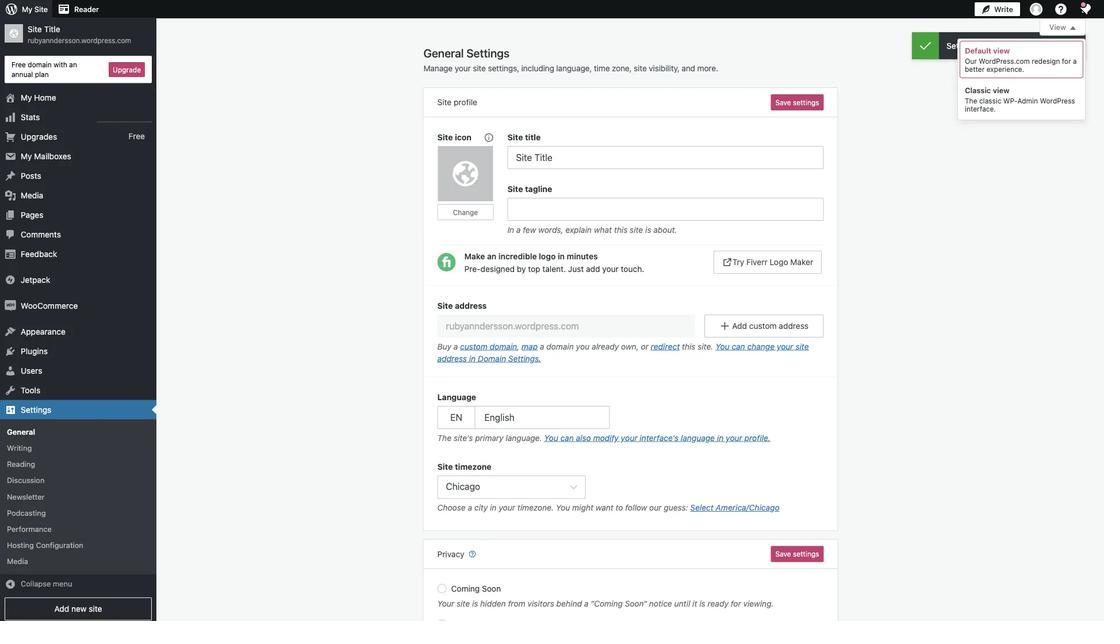 Task type: describe. For each thing, give the bounding box(es) containing it.
you
[[576, 342, 590, 351]]

site inside you can change your site address in domain settings.
[[796, 342, 809, 351]]

words,
[[539, 225, 564, 234]]

site address
[[438, 301, 487, 310]]

general settings
[[424, 46, 510, 60]]

save settings button for site profile
[[771, 94, 824, 110]]

open image
[[1071, 26, 1076, 30]]

settings for settings saved successfully!
[[947, 41, 978, 50]]

guess:
[[664, 503, 688, 513]]

add new site
[[54, 605, 102, 614]]

add for add custom address
[[733, 321, 747, 331]]

your site is hidden from visitors behind a "coming soon" notice until it is ready for viewing.
[[438, 599, 774, 609]]

site right the zone,
[[634, 64, 647, 73]]

your right modify
[[621, 433, 638, 443]]

collapse menu
[[21, 579, 72, 588]]

site down general settings
[[473, 64, 486, 73]]

posts
[[21, 171, 41, 180]]

"coming
[[591, 599, 623, 609]]

view button
[[1040, 18, 1086, 36]]

few
[[523, 225, 536, 234]]

site icon group
[[438, 131, 508, 239]]

wordpress
[[1040, 97, 1076, 105]]

explain
[[566, 225, 592, 234]]

notice status
[[913, 32, 1086, 59]]

my for my home
[[21, 93, 32, 102]]

settings.
[[509, 354, 541, 363]]

Site tagline text field
[[508, 198, 824, 221]]

in inside you can change your site address in domain settings.
[[469, 354, 476, 363]]

tools link
[[0, 381, 156, 400]]

you can also modify your interface's language in your profile. link
[[544, 433, 771, 443]]

city
[[475, 503, 488, 513]]

title
[[525, 132, 541, 142]]

a right map in the bottom left of the page
[[540, 342, 544, 351]]

site's
[[454, 433, 473, 443]]

0 vertical spatial media
[[21, 190, 43, 200]]

write
[[995, 5, 1014, 14]]

your
[[438, 599, 455, 609]]

discussion link
[[0, 472, 156, 489]]

group containing site timezone
[[438, 461, 824, 517]]

settings for settings
[[21, 405, 51, 415]]

appearance
[[21, 327, 65, 336]]

try fiverr logo maker
[[733, 257, 814, 267]]

manage
[[424, 64, 453, 73]]

collapse menu link
[[0, 574, 156, 593]]

in a few words, explain what this site is about.
[[508, 225, 677, 234]]

1 vertical spatial media
[[7, 557, 28, 566]]

including
[[522, 64, 554, 73]]

upgrades
[[21, 132, 57, 141]]

free for free domain with an annual plan
[[12, 60, 26, 68]]

default view our wordpress.com redesign for a better experience.
[[965, 46, 1077, 73]]

save settings for site profile
[[776, 98, 820, 106]]

might
[[572, 503, 594, 513]]

1 vertical spatial address
[[779, 321, 809, 331]]

1 vertical spatial can
[[561, 433, 574, 443]]

site.
[[698, 342, 714, 351]]

site for site address
[[438, 301, 453, 310]]

general settings manage your site settings, including language, time zone, site visibility, and more.
[[424, 46, 718, 73]]

add
[[586, 264, 600, 274]]

my home
[[21, 93, 56, 102]]

none radio inside group
[[438, 584, 447, 593]]

site for site tagline
[[508, 184, 523, 194]]

help image
[[1055, 2, 1068, 16]]

appearance link
[[0, 322, 156, 342]]

change
[[453, 208, 478, 216]]

save for privacy
[[776, 550, 791, 558]]

site for site timezone
[[438, 462, 453, 471]]

by
[[517, 264, 526, 274]]

try
[[733, 257, 745, 267]]

already
[[592, 342, 619, 351]]

group containing site address
[[424, 285, 838, 377]]

fiverr small logo image
[[438, 253, 456, 272]]

reading link
[[0, 456, 156, 472]]

upgrade
[[113, 65, 141, 74]]

group containing coming soon
[[438, 583, 824, 621]]

,
[[517, 342, 520, 351]]

with
[[54, 60, 67, 68]]

a inside default view our wordpress.com redesign for a better experience.
[[1073, 57, 1077, 65]]

my site
[[22, 5, 48, 14]]

stats
[[21, 112, 40, 122]]

in right 'city'
[[490, 503, 497, 513]]

default
[[965, 46, 992, 55]]

plugins link
[[0, 342, 156, 361]]

hosting configuration
[[7, 541, 83, 550]]

visitors
[[528, 599, 554, 609]]

an inside "make an incredible logo in minutes pre-designed by top talent. just add your touch."
[[487, 252, 497, 261]]

dismiss image
[[1066, 39, 1080, 52]]

wp-
[[1004, 97, 1018, 105]]

writing link
[[0, 440, 156, 456]]

2 horizontal spatial is
[[700, 599, 706, 609]]

view for classic view
[[993, 86, 1010, 94]]

1 vertical spatial you
[[544, 433, 559, 443]]

the inside classic view the classic wp-admin wordpress interface.
[[965, 97, 978, 105]]

in right language
[[717, 433, 724, 443]]

my site link
[[0, 0, 52, 18]]

site down the coming
[[457, 599, 470, 609]]

rubyanndersson.wordpress.com
[[28, 36, 131, 44]]

you inside you can change your site address in domain settings.
[[716, 342, 730, 351]]

just
[[568, 264, 584, 274]]

pre-
[[465, 264, 481, 274]]

the site's primary language. you can also modify your interface's language in your profile.
[[438, 433, 771, 443]]

site title
[[508, 132, 541, 142]]

to
[[616, 503, 623, 513]]

site title group
[[508, 131, 824, 169]]

settings saved successfully!
[[947, 41, 1052, 50]]

classic
[[965, 86, 991, 94]]

1 vertical spatial this
[[682, 342, 696, 351]]

plugins
[[21, 346, 48, 356]]

notice
[[649, 599, 672, 609]]

writing
[[7, 444, 32, 452]]

my for my site
[[22, 5, 32, 14]]

group containing site tagline
[[508, 183, 824, 239]]

save settings button for privacy
[[771, 546, 824, 562]]

try fiverr logo maker link
[[714, 251, 822, 274]]

settings for site profile
[[793, 98, 820, 106]]

mailboxes
[[34, 151, 71, 161]]

change
[[748, 342, 775, 351]]

site profile
[[438, 98, 478, 107]]

en
[[451, 412, 462, 423]]

classic
[[980, 97, 1002, 105]]

group containing en
[[438, 391, 824, 447]]

in inside "make an incredible logo in minutes pre-designed by top talent. just add your touch."
[[558, 252, 565, 261]]

map
[[522, 342, 538, 351]]

my profile image
[[1030, 3, 1043, 16]]

time
[[594, 64, 610, 73]]

my mailboxes
[[21, 151, 71, 161]]

domain
[[478, 354, 506, 363]]

site for site title
[[508, 132, 523, 142]]

collapse
[[21, 579, 51, 588]]

Site title text field
[[508, 146, 824, 169]]

podcasting
[[7, 509, 46, 517]]

coming soon
[[451, 584, 501, 594]]

view
[[1050, 23, 1067, 31]]

users link
[[0, 361, 156, 381]]

site for site title rubyanndersson.wordpress.com
[[28, 24, 42, 34]]



Task type: locate. For each thing, give the bounding box(es) containing it.
add for add new site
[[54, 605, 69, 614]]

can inside you can change your site address in domain settings.
[[732, 342, 745, 351]]

img image left woocommerce
[[5, 300, 16, 312]]

0 vertical spatial view
[[994, 46, 1010, 55]]

is right it
[[700, 599, 706, 609]]

a left 'city'
[[468, 503, 472, 513]]

site
[[34, 5, 48, 14], [28, 24, 42, 34], [438, 98, 452, 107], [438, 132, 453, 142], [508, 132, 523, 142], [508, 184, 523, 194], [438, 301, 453, 310], [438, 462, 453, 471]]

1 vertical spatial view
[[993, 86, 1010, 94]]

menu
[[53, 579, 72, 588]]

0 horizontal spatial can
[[561, 433, 574, 443]]

1 img image from the top
[[5, 274, 16, 286]]

1 save settings from the top
[[776, 98, 820, 106]]

0 horizontal spatial for
[[731, 599, 741, 609]]

2 save settings button from the top
[[771, 546, 824, 562]]

0 vertical spatial the
[[965, 97, 978, 105]]

settings inside notice status
[[947, 41, 978, 50]]

your left profile. at the right bottom of the page
[[726, 433, 743, 443]]

coming
[[451, 584, 480, 594]]

1 horizontal spatial free
[[129, 132, 145, 141]]

add
[[733, 321, 747, 331], [54, 605, 69, 614]]

manage your notifications image
[[1079, 2, 1093, 16]]

0 vertical spatial can
[[732, 342, 745, 351]]

view inside classic view the classic wp-admin wordpress interface.
[[993, 86, 1010, 94]]

settings,
[[488, 64, 519, 73]]

1 horizontal spatial an
[[487, 252, 497, 261]]

0 vertical spatial free
[[12, 60, 26, 68]]

custom domain link
[[460, 342, 517, 351]]

my left home
[[21, 93, 32, 102]]

custom up change
[[750, 321, 777, 331]]

better
[[965, 65, 985, 73]]

you can change your site address in domain settings.
[[438, 342, 809, 363]]

the left site's
[[438, 433, 452, 443]]

1 vertical spatial settings
[[793, 550, 820, 558]]

1 vertical spatial save
[[776, 550, 791, 558]]

0 horizontal spatial is
[[472, 599, 478, 609]]

and more.
[[682, 64, 718, 73]]

an right with
[[69, 60, 77, 68]]

img image inside jetpack link
[[5, 274, 16, 286]]

1 horizontal spatial domain
[[490, 342, 517, 351]]

site right new
[[89, 605, 102, 614]]

0 horizontal spatial add
[[54, 605, 69, 614]]

your inside general settings manage your site settings, including language, time zone, site visibility, and more.
[[455, 64, 471, 73]]

view up wp-
[[993, 86, 1010, 94]]

site inside group
[[508, 132, 523, 142]]

a right behind
[[584, 599, 589, 609]]

0 horizontal spatial domain
[[28, 60, 52, 68]]

interface.
[[965, 105, 996, 113]]

your right 'city'
[[499, 503, 516, 513]]

0 vertical spatial an
[[69, 60, 77, 68]]

an
[[69, 60, 77, 68], [487, 252, 497, 261]]

your inside "make an incredible logo in minutes pre-designed by top talent. just add your touch."
[[603, 264, 619, 274]]

media
[[21, 190, 43, 200], [7, 557, 28, 566]]

img image for woocommerce
[[5, 300, 16, 312]]

comments link
[[0, 225, 156, 244]]

more information image
[[484, 132, 494, 142]]

interface's
[[640, 433, 679, 443]]

add custom address
[[733, 321, 809, 331]]

media down hosting
[[7, 557, 28, 566]]

admin
[[1018, 97, 1038, 105]]

for down dismiss icon
[[1062, 57, 1072, 65]]

designed
[[481, 264, 515, 274]]

hosting
[[7, 541, 34, 550]]

also
[[576, 433, 591, 443]]

custom up domain
[[460, 342, 488, 351]]

1 media link from the top
[[0, 186, 156, 205]]

for right ready
[[731, 599, 741, 609]]

view for default view
[[994, 46, 1010, 55]]

touch.
[[621, 264, 645, 274]]

classic view the classic wp-admin wordpress interface.
[[965, 86, 1076, 113]]

free up 'annual plan'
[[12, 60, 26, 68]]

1 vertical spatial add
[[54, 605, 69, 614]]

0 horizontal spatial free
[[12, 60, 26, 68]]

media link
[[0, 186, 156, 205], [0, 554, 156, 570]]

behind
[[557, 599, 582, 609]]

0 vertical spatial save
[[776, 98, 791, 106]]

address
[[455, 301, 487, 310], [779, 321, 809, 331], [438, 354, 467, 363]]

Site address text field
[[438, 315, 696, 338]]

view inside default view our wordpress.com redesign for a better experience.
[[994, 46, 1010, 55]]

1 vertical spatial media link
[[0, 554, 156, 570]]

my for my mailboxes
[[21, 151, 32, 161]]

your right add
[[603, 264, 619, 274]]

feedback link
[[0, 244, 156, 264]]

newsletter link
[[0, 489, 156, 505]]

an up designed
[[487, 252, 497, 261]]

your down general settings
[[455, 64, 471, 73]]

in right logo
[[558, 252, 565, 261]]

0 vertical spatial this
[[614, 225, 628, 234]]

0 vertical spatial save settings button
[[771, 94, 824, 110]]

1 horizontal spatial is
[[646, 225, 652, 234]]

media link down my mailboxes link
[[0, 186, 156, 205]]

group
[[508, 183, 824, 239], [424, 285, 838, 377], [438, 391, 824, 447], [438, 461, 824, 517], [438, 583, 824, 621]]

1 vertical spatial img image
[[5, 300, 16, 312]]

site for site icon
[[438, 132, 453, 142]]

you left the might
[[556, 503, 570, 513]]

the down classic in the right top of the page
[[965, 97, 978, 105]]

free
[[12, 60, 26, 68], [129, 132, 145, 141]]

site down add custom address
[[796, 342, 809, 351]]

free down highest hourly views 0 image
[[129, 132, 145, 141]]

1 horizontal spatial can
[[732, 342, 745, 351]]

site left title
[[28, 24, 42, 34]]

site left icon
[[438, 132, 453, 142]]

posts link
[[0, 166, 156, 186]]

1 save from the top
[[776, 98, 791, 106]]

site left about.
[[630, 225, 643, 234]]

img image
[[5, 274, 16, 286], [5, 300, 16, 312]]

privacy
[[438, 549, 467, 559]]

can left change
[[732, 342, 745, 351]]

0 vertical spatial add
[[733, 321, 747, 331]]

my up posts
[[21, 151, 32, 161]]

1 horizontal spatial settings
[[947, 41, 978, 50]]

this right what
[[614, 225, 628, 234]]

select america/chicago button
[[691, 502, 780, 514]]

0 horizontal spatial an
[[69, 60, 77, 68]]

view up wordpress.com
[[994, 46, 1010, 55]]

1 horizontal spatial custom
[[750, 321, 777, 331]]

settings
[[947, 41, 978, 50], [21, 405, 51, 415]]

0 vertical spatial you
[[716, 342, 730, 351]]

general
[[7, 428, 35, 436]]

domain down site address text box
[[547, 342, 574, 351]]

0 horizontal spatial custom
[[460, 342, 488, 351]]

successfully!
[[1004, 41, 1052, 50]]

0 vertical spatial for
[[1062, 57, 1072, 65]]

2 media link from the top
[[0, 554, 156, 570]]

can left 'also'
[[561, 433, 574, 443]]

1 vertical spatial settings
[[21, 405, 51, 415]]

2 img image from the top
[[5, 300, 16, 312]]

make
[[465, 252, 485, 261]]

choose a city in your timezone. you might want to follow our guess: select america/chicago
[[438, 503, 780, 513]]

own,
[[621, 342, 639, 351]]

2 save settings from the top
[[776, 550, 820, 558]]

1 horizontal spatial this
[[682, 342, 696, 351]]

1 vertical spatial save settings
[[776, 550, 820, 558]]

1 horizontal spatial for
[[1062, 57, 1072, 65]]

media link up collapse menu link
[[0, 554, 156, 570]]

domain up domain
[[490, 342, 517, 351]]

general settings main content
[[424, 18, 1086, 621]]

comments
[[21, 230, 61, 239]]

users
[[21, 366, 42, 375]]

in
[[508, 225, 514, 234]]

you right the 'language.'
[[544, 433, 559, 443]]

img image left jetpack
[[5, 274, 16, 286]]

is down coming soon
[[472, 599, 478, 609]]

site left tagline
[[508, 184, 523, 194]]

address inside you can change your site address in domain settings.
[[438, 354, 467, 363]]

my inside my site link
[[22, 5, 32, 14]]

domain up 'annual plan'
[[28, 60, 52, 68]]

save for site profile
[[776, 98, 791, 106]]

site icon
[[438, 132, 472, 142]]

redirect
[[651, 342, 680, 351]]

0 vertical spatial img image
[[5, 274, 16, 286]]

None radio
[[438, 584, 447, 593]]

site inside the site title rubyanndersson.wordpress.com
[[28, 24, 42, 34]]

a right buy
[[454, 342, 458, 351]]

0 vertical spatial custom
[[750, 321, 777, 331]]

my home link
[[0, 88, 156, 107]]

timezone
[[455, 462, 492, 471]]

1 vertical spatial my
[[21, 93, 32, 102]]

site up buy
[[438, 301, 453, 310]]

tagline
[[525, 184, 553, 194]]

performance link
[[0, 521, 156, 537]]

my inside my home link
[[21, 93, 32, 102]]

profile
[[454, 98, 478, 107]]

your right change
[[777, 342, 794, 351]]

site left the title
[[508, 132, 523, 142]]

a down dismiss icon
[[1073, 57, 1077, 65]]

settings up our
[[947, 41, 978, 50]]

site tagline
[[508, 184, 553, 194]]

woocommerce
[[21, 301, 78, 310]]

media up pages
[[21, 190, 43, 200]]

make an incredible logo in minutes pre-designed by top talent. just add your touch.
[[465, 252, 645, 274]]

hidden
[[481, 599, 506, 609]]

free for free
[[129, 132, 145, 141]]

site up title
[[34, 5, 48, 14]]

timezone.
[[518, 503, 554, 513]]

0 vertical spatial my
[[22, 5, 32, 14]]

you right the site.
[[716, 342, 730, 351]]

domain inside free domain with an annual plan
[[28, 60, 52, 68]]

settings for privacy
[[793, 550, 820, 558]]

1 settings from the top
[[793, 98, 820, 106]]

2 vertical spatial my
[[21, 151, 32, 161]]

0 horizontal spatial the
[[438, 433, 452, 443]]

site for site profile
[[438, 98, 452, 107]]

1 horizontal spatial the
[[965, 97, 978, 105]]

domain
[[28, 60, 52, 68], [490, 342, 517, 351], [547, 342, 574, 351]]

1 vertical spatial save settings button
[[771, 546, 824, 562]]

choose
[[438, 503, 466, 513]]

viewing.
[[744, 599, 774, 609]]

0 vertical spatial save settings
[[776, 98, 820, 106]]

2 horizontal spatial domain
[[547, 342, 574, 351]]

img image for jetpack
[[5, 274, 16, 286]]

0 vertical spatial settings
[[793, 98, 820, 106]]

1 vertical spatial for
[[731, 599, 741, 609]]

settings down tools
[[21, 405, 51, 415]]

site title rubyanndersson.wordpress.com
[[28, 24, 131, 44]]

an inside free domain with an annual plan
[[69, 60, 77, 68]]

for inside default view our wordpress.com redesign for a better experience.
[[1062, 57, 1072, 65]]

highest hourly views 0 image
[[97, 115, 152, 122]]

want
[[596, 503, 614, 513]]

1 vertical spatial the
[[438, 433, 452, 443]]

2 settings from the top
[[793, 550, 820, 558]]

0 vertical spatial address
[[455, 301, 487, 310]]

site left timezone at bottom left
[[438, 462, 453, 471]]

this
[[614, 225, 628, 234], [682, 342, 696, 351]]

your inside you can change your site address in domain settings.
[[777, 342, 794, 351]]

pages link
[[0, 205, 156, 225]]

0 vertical spatial settings
[[947, 41, 978, 50]]

1 vertical spatial custom
[[460, 342, 488, 351]]

in left domain
[[469, 354, 476, 363]]

my left reader link
[[22, 5, 32, 14]]

my inside my mailboxes link
[[21, 151, 32, 161]]

2 vertical spatial address
[[438, 354, 467, 363]]

0 vertical spatial media link
[[0, 186, 156, 205]]

home
[[34, 93, 56, 102]]

1 save settings button from the top
[[771, 94, 824, 110]]

pages
[[21, 210, 43, 220]]

is left about.
[[646, 225, 652, 234]]

soon
[[482, 584, 501, 594]]

what
[[594, 225, 612, 234]]

a right in
[[517, 225, 521, 234]]

2 save from the top
[[776, 550, 791, 558]]

profile.
[[745, 433, 771, 443]]

add inside general settings "main content"
[[733, 321, 747, 331]]

is
[[646, 225, 652, 234], [472, 599, 478, 609], [700, 599, 706, 609]]

wordpress.com
[[979, 57, 1030, 65]]

site left profile
[[438, 98, 452, 107]]

this left the site.
[[682, 342, 696, 351]]

1 vertical spatial free
[[129, 132, 145, 141]]

woocommerce link
[[0, 296, 156, 316]]

0 horizontal spatial settings
[[21, 405, 51, 415]]

general link
[[0, 424, 156, 440]]

img image inside woocommerce link
[[5, 300, 16, 312]]

new
[[71, 605, 87, 614]]

2 vertical spatial you
[[556, 503, 570, 513]]

free inside free domain with an annual plan
[[12, 60, 26, 68]]

about.
[[654, 225, 677, 234]]

save settings for privacy
[[776, 550, 820, 558]]

1 horizontal spatial add
[[733, 321, 747, 331]]

1 vertical spatial an
[[487, 252, 497, 261]]

0 horizontal spatial this
[[614, 225, 628, 234]]

site inside 'group'
[[438, 132, 453, 142]]

upgrade button
[[109, 62, 145, 77]]

language.
[[506, 433, 542, 443]]



Task type: vqa. For each thing, say whether or not it's contained in the screenshot.
bottommost Task enabled icon
no



